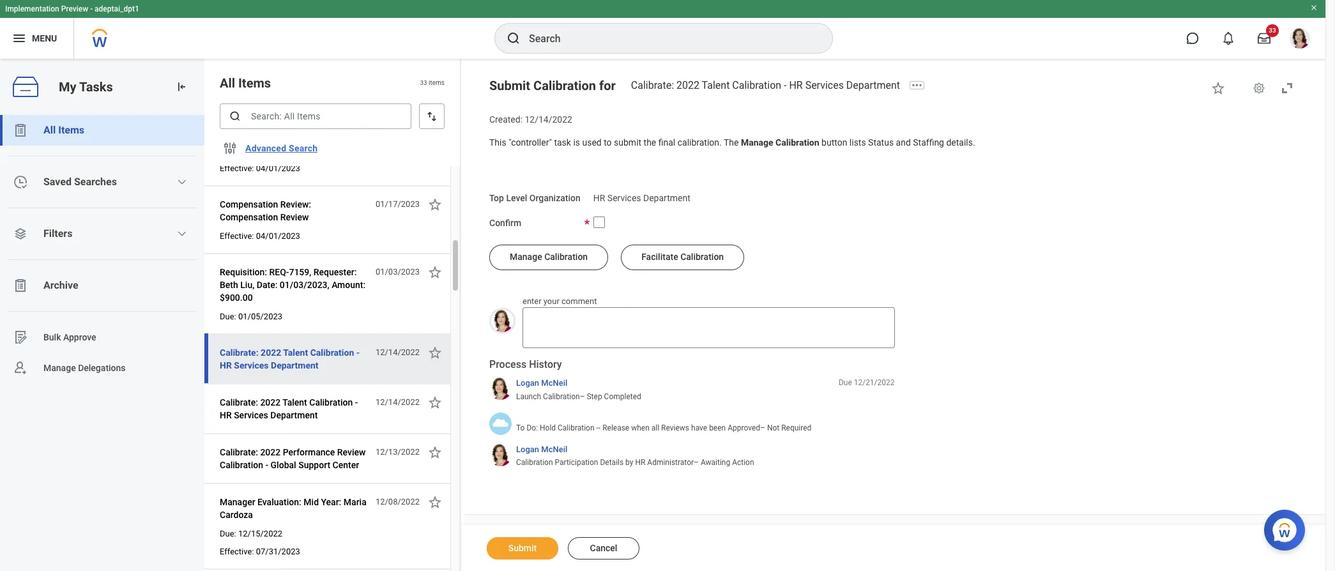 Task type: locate. For each thing, give the bounding box(es) containing it.
1 vertical spatial submit
[[508, 543, 537, 553]]

calibration
[[534, 78, 596, 93], [732, 79, 781, 91], [776, 137, 819, 147], [544, 252, 588, 262], [680, 252, 724, 262], [310, 348, 354, 358], [543, 392, 580, 401], [309, 397, 353, 408], [558, 424, 595, 432], [516, 458, 553, 467], [220, 460, 263, 470]]

review inside compensation review: compensation review
[[280, 212, 309, 222]]

implementation
[[5, 4, 59, 13]]

bulk
[[43, 332, 61, 342]]

year:
[[321, 497, 341, 507]]

all items down my
[[43, 124, 84, 136]]

1 vertical spatial clipboard image
[[13, 278, 28, 293]]

process
[[489, 358, 527, 370]]

1 horizontal spatial items
[[238, 75, 271, 91]]

manage right the the
[[741, 137, 773, 147]]

maria
[[344, 497, 367, 507]]

1 vertical spatial star image
[[427, 445, 443, 460]]

2 star image from the top
[[427, 445, 443, 460]]

archive
[[43, 279, 78, 291]]

12/13/2022
[[376, 447, 420, 457]]

2 due: from the top
[[220, 529, 236, 539]]

07/31/2023
[[256, 547, 300, 556]]

– left not
[[760, 424, 765, 432]]

– left the step on the left
[[580, 392, 585, 401]]

33 left profile logan mcneil image
[[1269, 27, 1276, 34]]

0 horizontal spatial items
[[58, 124, 84, 136]]

0 vertical spatial submit
[[489, 78, 530, 93]]

submit
[[614, 137, 641, 147]]

2022 for 2nd "calibrate: 2022 talent calibration - hr services department" button
[[260, 397, 281, 408]]

release
[[603, 424, 629, 432]]

my tasks element
[[0, 59, 204, 571]]

submit inside button
[[508, 543, 537, 553]]

0 vertical spatial items
[[238, 75, 271, 91]]

approved
[[728, 424, 760, 432]]

do:
[[527, 424, 538, 432]]

services inside hr services department element
[[607, 193, 641, 203]]

1 effective: from the top
[[220, 164, 254, 173]]

calibrate: 2022 talent calibration - hr services department for second "calibrate: 2022 talent calibration - hr services department" button from the bottom
[[220, 348, 360, 371]]

due: down $900.00
[[220, 312, 236, 321]]

services
[[805, 79, 844, 91], [607, 193, 641, 203], [234, 360, 269, 371], [234, 410, 268, 420]]

calibrate: for calibrate: 2022 performance review calibration - global support center 'button'
[[220, 447, 258, 457]]

1 vertical spatial compensation
[[220, 212, 278, 222]]

0 horizontal spatial –
[[580, 392, 585, 401]]

requisition: req-7159, requester: beth liu, date: 01/03/2023, amount: $900.00 button
[[220, 264, 369, 305]]

1 star image from the top
[[427, 395, 443, 410]]

– left the awaiting
[[694, 458, 699, 467]]

0 vertical spatial manage
[[741, 137, 773, 147]]

0 vertical spatial 33
[[1269, 27, 1276, 34]]

services down submit
[[607, 193, 641, 203]]

star image for calibrate: 2022 performance review calibration - global support center
[[427, 445, 443, 460]]

due: for requisition: req-7159, requester: beth liu, date: 01/03/2023, amount: $900.00
[[220, 312, 236, 321]]

12/21/2022
[[854, 378, 895, 387]]

1 vertical spatial logan mcneil button
[[516, 444, 568, 455]]

1 logan from the top
[[516, 378, 539, 388]]

0 vertical spatial logan mcneil button
[[516, 378, 568, 389]]

compensation left review:
[[220, 199, 278, 210]]

04/01/2023 down compensation review: compensation review
[[256, 231, 300, 241]]

1 vertical spatial 12/14/2022
[[376, 348, 420, 357]]

rename image
[[13, 330, 28, 345]]

2 vertical spatial effective:
[[220, 547, 254, 556]]

1 vertical spatial logan
[[516, 445, 539, 454]]

1 horizontal spatial all items
[[220, 75, 271, 91]]

1 due: from the top
[[220, 312, 236, 321]]

item list element
[[204, 59, 461, 571]]

2 vertical spatial –
[[694, 458, 699, 467]]

0 vertical spatial star image
[[427, 395, 443, 410]]

hr services department
[[593, 193, 690, 203]]

0 vertical spatial 12/14/2022
[[525, 114, 572, 125]]

approve
[[63, 332, 96, 342]]

items down my
[[58, 124, 84, 136]]

clipboard image
[[13, 123, 28, 138], [13, 278, 28, 293]]

implementation preview -   adeptai_dpt1
[[5, 4, 139, 13]]

1 horizontal spatial all
[[220, 75, 235, 91]]

0 vertical spatial calibrate: 2022 talent calibration - hr services department button
[[220, 345, 369, 373]]

calibrate: inside the calibrate: 2022 performance review calibration - global support center
[[220, 447, 258, 457]]

details.
[[946, 137, 975, 147]]

1 calibrate: 2022 talent calibration - hr services department button from the top
[[220, 345, 369, 373]]

calibration inside the calibrate: 2022 performance review calibration - global support center
[[220, 460, 263, 470]]

menu button
[[0, 18, 74, 59]]

2 horizontal spatial manage
[[741, 137, 773, 147]]

review down review:
[[280, 212, 309, 222]]

all up saved
[[43, 124, 56, 136]]

mcneil down history
[[541, 378, 568, 388]]

33 inside the item list element
[[420, 79, 427, 86]]

calibrate: 2022 talent calibration - hr services department for 2nd "calibrate: 2022 talent calibration - hr services department" button
[[220, 397, 358, 420]]

1 clipboard image from the top
[[13, 123, 28, 138]]

by
[[626, 458, 633, 467]]

7159,
[[289, 267, 311, 277]]

reviews
[[661, 424, 689, 432]]

saved searches
[[43, 176, 117, 188]]

12/14/2022 for second "calibrate: 2022 talent calibration - hr services department" button from the bottom
[[376, 348, 420, 357]]

calibrate: 2022 performance review calibration - global support center button
[[220, 445, 369, 473]]

1 horizontal spatial review
[[337, 447, 366, 457]]

review up center
[[337, 447, 366, 457]]

1 vertical spatial items
[[58, 124, 84, 136]]

1 vertical spatial review
[[337, 447, 366, 457]]

mcneil down hold
[[541, 445, 568, 454]]

calibrate: 2022 talent calibration - hr services department button
[[220, 345, 369, 373], [220, 395, 369, 423]]

0 vertical spatial all items
[[220, 75, 271, 91]]

1 vertical spatial all
[[43, 124, 56, 136]]

clock check image
[[13, 174, 28, 190]]

menu banner
[[0, 0, 1326, 59]]

mcneil for logan mcneil calibration participation details by hr administrator – awaiting action
[[541, 445, 568, 454]]

1 vertical spatial calibrate: 2022 talent calibration - hr services department
[[220, 348, 360, 371]]

manage inside button
[[510, 252, 542, 262]]

effective: 04/01/2023
[[220, 164, 300, 173], [220, 231, 300, 241]]

administrator
[[647, 458, 694, 467]]

adeptai_dpt1
[[95, 4, 139, 13]]

2 compensation from the top
[[220, 212, 278, 222]]

due: for manager evaluation: mid year: maria cardoza
[[220, 529, 236, 539]]

1 vertical spatial mcneil
[[541, 445, 568, 454]]

1 horizontal spatial manage
[[510, 252, 542, 262]]

list
[[0, 115, 204, 383]]

review for compensation review: compensation review
[[280, 212, 309, 222]]

bulk approve link
[[0, 322, 204, 353]]

1 effective: 04/01/2023 from the top
[[220, 164, 300, 173]]

clipboard image up clock check icon
[[13, 123, 28, 138]]

calibrate: 2022 talent calibration - hr services department button down 01/05/2023
[[220, 345, 369, 373]]

2 vertical spatial calibrate: 2022 talent calibration - hr services department
[[220, 397, 358, 420]]

logan inside logan mcneil calibration participation details by hr administrator – awaiting action
[[516, 445, 539, 454]]

manage for delegations
[[43, 363, 76, 373]]

0 horizontal spatial all
[[43, 124, 56, 136]]

beth
[[220, 280, 238, 290]]

effective: down the due: 12/15/2022
[[220, 547, 254, 556]]

effective: 04/01/2023 down advanced
[[220, 164, 300, 173]]

1 vertical spatial due:
[[220, 529, 236, 539]]

services down due: 01/05/2023
[[234, 360, 269, 371]]

details
[[600, 458, 624, 467]]

effective: up requisition:
[[220, 231, 254, 241]]

1 horizontal spatial –
[[694, 458, 699, 467]]

my tasks
[[59, 79, 113, 94]]

performance
[[283, 447, 335, 457]]

requisition:
[[220, 267, 267, 277]]

04/01/2023 down advanced search button
[[256, 164, 300, 173]]

chevron down image inside filters dropdown button
[[177, 229, 187, 239]]

hr
[[789, 79, 803, 91], [593, 193, 605, 203], [220, 360, 232, 371], [220, 410, 232, 420], [635, 458, 645, 467]]

1 chevron down image from the top
[[177, 177, 187, 187]]

logan mcneil button down hold
[[516, 444, 568, 455]]

clipboard image left archive
[[13, 278, 28, 293]]

action
[[732, 458, 754, 467]]

2 clipboard image from the top
[[13, 278, 28, 293]]

33 left items
[[420, 79, 427, 86]]

department up performance
[[270, 410, 318, 420]]

department
[[846, 79, 900, 91], [643, 193, 690, 203], [271, 360, 319, 371], [270, 410, 318, 420]]

manage down bulk
[[43, 363, 76, 373]]

mcneil inside logan mcneil calibration participation details by hr administrator – awaiting action
[[541, 445, 568, 454]]

calibration.
[[678, 137, 722, 147]]

2 calibrate: 2022 talent calibration - hr services department button from the top
[[220, 395, 369, 423]]

2022 down 01/05/2023
[[261, 348, 281, 358]]

department down 01/05/2023
[[271, 360, 319, 371]]

compensation
[[220, 199, 278, 210], [220, 212, 278, 222]]

logan down do:
[[516, 445, 539, 454]]

1 horizontal spatial 33
[[1269, 27, 1276, 34]]

and
[[896, 137, 911, 147]]

0 vertical spatial compensation
[[220, 199, 278, 210]]

2022 for second "calibrate: 2022 talent calibration - hr services department" button from the bottom
[[261, 348, 281, 358]]

cancel button
[[568, 537, 640, 560]]

star image for calibrate: 2022 talent calibration - hr services department
[[427, 395, 443, 410]]

0 vertical spatial effective:
[[220, 164, 254, 173]]

services up the calibrate: 2022 performance review calibration - global support center
[[234, 410, 268, 420]]

notifications large image
[[1222, 32, 1235, 45]]

compensation up requisition:
[[220, 212, 278, 222]]

0 vertical spatial effective: 04/01/2023
[[220, 164, 300, 173]]

1 vertical spatial manage
[[510, 252, 542, 262]]

confirm
[[489, 218, 521, 228]]

12/14/2022 for 2nd "calibrate: 2022 talent calibration - hr services department" button
[[376, 397, 420, 407]]

effective:
[[220, 164, 254, 173], [220, 231, 254, 241], [220, 547, 254, 556]]

-
[[90, 4, 93, 13], [784, 79, 787, 91], [356, 348, 360, 358], [355, 397, 358, 408], [596, 424, 599, 432], [599, 424, 601, 432], [265, 460, 268, 470]]

cardoza
[[220, 510, 253, 520]]

0 vertical spatial –
[[580, 392, 585, 401]]

1 vertical spatial 04/01/2023
[[256, 231, 300, 241]]

manager
[[220, 497, 255, 507]]

perspective image
[[13, 226, 28, 241]]

review:
[[280, 199, 311, 210]]

0 vertical spatial all
[[220, 75, 235, 91]]

0 vertical spatial chevron down image
[[177, 177, 187, 187]]

0 horizontal spatial 33
[[420, 79, 427, 86]]

logan up launch
[[516, 378, 539, 388]]

calibrate: 2022 talent calibration - hr services department
[[631, 79, 900, 91], [220, 348, 360, 371], [220, 397, 358, 420]]

33 inside button
[[1269, 27, 1276, 34]]

1 mcneil from the top
[[541, 378, 568, 388]]

configure image
[[222, 141, 238, 156]]

1 vertical spatial effective: 04/01/2023
[[220, 231, 300, 241]]

global
[[271, 460, 296, 470]]

requisition: req-7159, requester: beth liu, date: 01/03/2023, amount: $900.00
[[220, 267, 366, 303]]

fullscreen image
[[1280, 80, 1295, 96]]

process history region
[[489, 358, 895, 472]]

1 vertical spatial chevron down image
[[177, 229, 187, 239]]

submit
[[489, 78, 530, 93], [508, 543, 537, 553]]

1 vertical spatial effective:
[[220, 231, 254, 241]]

due: down cardoza
[[220, 529, 236, 539]]

all
[[651, 424, 659, 432]]

logan
[[516, 378, 539, 388], [516, 445, 539, 454]]

0 vertical spatial due:
[[220, 312, 236, 321]]

user plus image
[[13, 360, 28, 376]]

0 horizontal spatial manage
[[43, 363, 76, 373]]

profile logan mcneil image
[[1290, 28, 1310, 51]]

clipboard image inside all items button
[[13, 123, 28, 138]]

0 vertical spatial logan
[[516, 378, 539, 388]]

0 horizontal spatial review
[[280, 212, 309, 222]]

clipboard image for archive
[[13, 278, 28, 293]]

star image for requisition: req-7159, requester: beth liu, date: 01/03/2023, amount: $900.00
[[427, 264, 443, 280]]

0 vertical spatial 04/01/2023
[[256, 164, 300, 173]]

due: 12/15/2022
[[220, 529, 282, 539]]

1 vertical spatial 33
[[420, 79, 427, 86]]

effective: down configure image
[[220, 164, 254, 173]]

all up search icon
[[220, 75, 235, 91]]

0 vertical spatial clipboard image
[[13, 123, 28, 138]]

all items
[[220, 75, 271, 91], [43, 124, 84, 136]]

all items up search icon
[[220, 75, 271, 91]]

33
[[1269, 27, 1276, 34], [420, 79, 427, 86]]

1 vertical spatial talent
[[283, 348, 308, 358]]

items
[[429, 79, 445, 86]]

hr inside logan mcneil calibration participation details by hr administrator – awaiting action
[[635, 458, 645, 467]]

the
[[724, 137, 739, 147]]

chevron down image
[[177, 177, 187, 187], [177, 229, 187, 239]]

2 vertical spatial manage
[[43, 363, 76, 373]]

2 vertical spatial 12/14/2022
[[376, 397, 420, 407]]

items
[[238, 75, 271, 91], [58, 124, 84, 136]]

manage down confirm
[[510, 252, 542, 262]]

logan mcneil button up launch
[[516, 378, 568, 389]]

calibrate: 2022 talent calibration - hr services department button up performance
[[220, 395, 369, 423]]

manage inside list
[[43, 363, 76, 373]]

1 vertical spatial calibrate: 2022 talent calibration - hr services department button
[[220, 395, 369, 423]]

star image
[[1211, 80, 1226, 96], [427, 197, 443, 212], [427, 264, 443, 280], [427, 345, 443, 360], [427, 494, 443, 510]]

star image
[[427, 395, 443, 410], [427, 445, 443, 460]]

search image
[[506, 31, 521, 46]]

0 horizontal spatial all items
[[43, 124, 84, 136]]

2 mcneil from the top
[[541, 445, 568, 454]]

1 vertical spatial all items
[[43, 124, 84, 136]]

items up search icon
[[238, 75, 271, 91]]

33 for 33 items
[[420, 79, 427, 86]]

all items inside the item list element
[[220, 75, 271, 91]]

clipboard image inside archive button
[[13, 278, 28, 293]]

2022 inside the calibrate: 2022 performance review calibration - global support center
[[260, 447, 281, 457]]

"controller"
[[509, 137, 552, 147]]

logan for logan mcneil
[[516, 378, 539, 388]]

all items button
[[0, 115, 204, 146]]

0 vertical spatial review
[[280, 212, 309, 222]]

effective: 04/01/2023 down compensation review: compensation review
[[220, 231, 300, 241]]

12/14/2022
[[525, 114, 572, 125], [376, 348, 420, 357], [376, 397, 420, 407]]

0 vertical spatial mcneil
[[541, 378, 568, 388]]

review inside the calibrate: 2022 performance review calibration - global support center
[[337, 447, 366, 457]]

2 horizontal spatial –
[[760, 424, 765, 432]]

awaiting
[[701, 458, 730, 467]]

2022 up the calibrate: 2022 performance review calibration - global support center
[[260, 397, 281, 408]]

2 chevron down image from the top
[[177, 229, 187, 239]]

hold
[[540, 424, 556, 432]]

2022
[[677, 79, 700, 91], [261, 348, 281, 358], [260, 397, 281, 408], [260, 447, 281, 457]]

logan mcneil button
[[516, 378, 568, 389], [516, 444, 568, 455]]

2 logan from the top
[[516, 445, 539, 454]]

Search: All Items text field
[[220, 103, 411, 129]]

advanced search
[[245, 143, 318, 153]]

logan mcneil
[[516, 378, 568, 388]]

button
[[822, 137, 847, 147]]

12/08/2022
[[376, 497, 420, 507]]

cancel
[[590, 543, 617, 553]]

all
[[220, 75, 235, 91], [43, 124, 56, 136]]

enter your comment text field
[[523, 307, 895, 348]]

2022 up global
[[260, 447, 281, 457]]

services up the button
[[805, 79, 844, 91]]

manage
[[741, 137, 773, 147], [510, 252, 542, 262], [43, 363, 76, 373]]

review for calibrate: 2022 performance review calibration - global support center
[[337, 447, 366, 457]]

–
[[580, 392, 585, 401], [760, 424, 765, 432], [694, 458, 699, 467]]

talent
[[702, 79, 730, 91], [283, 348, 308, 358], [283, 397, 307, 408]]

facilitate calibration button
[[621, 245, 744, 271]]



Task type: describe. For each thing, give the bounding box(es) containing it.
submit button
[[487, 537, 558, 560]]

support
[[298, 460, 330, 470]]

manage for calibration
[[510, 252, 542, 262]]

organization
[[530, 193, 581, 203]]

preview
[[61, 4, 88, 13]]

chevron down image for saved searches
[[177, 177, 187, 187]]

2 effective: from the top
[[220, 231, 254, 241]]

this
[[489, 137, 506, 147]]

star image for compensation review: compensation review
[[427, 197, 443, 212]]

when
[[631, 424, 650, 432]]

submit calibration for
[[489, 78, 616, 93]]

task
[[554, 137, 571, 147]]

2 vertical spatial talent
[[283, 397, 307, 408]]

12/15/2022
[[238, 529, 282, 539]]

all items inside button
[[43, 124, 84, 136]]

search
[[289, 143, 318, 153]]

calibrate: 2022 talent calibration - hr services department element
[[631, 79, 908, 91]]

manage calibration button
[[489, 245, 608, 271]]

requester:
[[314, 267, 357, 277]]

0 vertical spatial calibrate: 2022 talent calibration - hr services department
[[631, 79, 900, 91]]

calibrate: for second "calibrate: 2022 talent calibration - hr services department" button from the bottom
[[220, 348, 259, 358]]

3 effective: from the top
[[220, 547, 254, 556]]

department down the final
[[643, 193, 690, 203]]

list containing all items
[[0, 115, 204, 383]]

due 12/21/2022
[[839, 378, 895, 387]]

- inside the calibrate: 2022 performance review calibration - global support center
[[265, 460, 268, 470]]

01/05/2023
[[238, 312, 282, 321]]

this "controller" task is used to submit the final calibration. the manage calibration button lists status and staffing details.
[[489, 137, 978, 147]]

clipboard image for all items
[[13, 123, 28, 138]]

menu
[[32, 33, 57, 43]]

2 logan mcneil button from the top
[[516, 444, 568, 455]]

filters
[[43, 227, 72, 240]]

calibration inside logan mcneil calibration participation details by hr administrator – awaiting action
[[516, 458, 553, 467]]

due
[[839, 378, 852, 387]]

been
[[709, 424, 726, 432]]

to
[[604, 137, 612, 147]]

transformation import image
[[175, 80, 188, 93]]

items inside button
[[58, 124, 84, 136]]

process history
[[489, 358, 562, 370]]

req-
[[269, 267, 289, 277]]

filters button
[[0, 218, 204, 249]]

department up status
[[846, 79, 900, 91]]

mcneil for logan mcneil
[[541, 378, 568, 388]]

all inside the item list element
[[220, 75, 235, 91]]

to
[[516, 424, 525, 432]]

compensation review: compensation review
[[220, 199, 311, 222]]

justify image
[[11, 31, 27, 46]]

manager evaluation: mid year: maria cardoza
[[220, 497, 367, 520]]

1 compensation from the top
[[220, 199, 278, 210]]

have
[[691, 424, 707, 432]]

effective: 07/31/2023
[[220, 547, 300, 556]]

evaluation:
[[257, 497, 301, 507]]

created:
[[489, 114, 523, 125]]

archive button
[[0, 270, 204, 301]]

star image for manager evaluation: mid year: maria cardoza
[[427, 494, 443, 510]]

history
[[529, 358, 562, 370]]

2 effective: 04/01/2023 from the top
[[220, 231, 300, 241]]

calibrate: for 2nd "calibrate: 2022 talent calibration - hr services department" button
[[220, 397, 258, 408]]

all inside button
[[43, 124, 56, 136]]

33 items
[[420, 79, 445, 86]]

liu,
[[240, 280, 254, 290]]

1 logan mcneil button from the top
[[516, 378, 568, 389]]

saved searches button
[[0, 167, 204, 197]]

my
[[59, 79, 76, 94]]

hr services department element
[[593, 190, 690, 203]]

chevron down image for filters
[[177, 229, 187, 239]]

delegations
[[78, 363, 126, 373]]

logan for logan mcneil calibration participation details by hr administrator – awaiting action
[[516, 445, 539, 454]]

manager evaluation: mid year: maria cardoza button
[[220, 494, 369, 523]]

1 04/01/2023 from the top
[[256, 164, 300, 173]]

compensation review: compensation review button
[[220, 197, 369, 225]]

advanced search button
[[240, 135, 323, 161]]

used
[[582, 137, 602, 147]]

inbox large image
[[1258, 32, 1271, 45]]

- inside menu banner
[[90, 4, 93, 13]]

logan mcneil calibration participation details by hr administrator – awaiting action
[[516, 445, 754, 467]]

2022 for calibrate: 2022 performance review calibration - global support center 'button'
[[260, 447, 281, 457]]

Search Workday  search field
[[529, 24, 806, 52]]

saved
[[43, 176, 72, 188]]

search image
[[229, 110, 241, 123]]

launch calibration – step completed
[[516, 392, 641, 401]]

staffing
[[913, 137, 944, 147]]

tasks
[[79, 79, 113, 94]]

items inside the item list element
[[238, 75, 271, 91]]

status
[[868, 137, 894, 147]]

lists
[[850, 137, 866, 147]]

01/03/2023
[[376, 267, 420, 277]]

date:
[[257, 280, 277, 290]]

manage delegations link
[[0, 353, 204, 383]]

2 04/01/2023 from the top
[[256, 231, 300, 241]]

calibrate: 2022 performance review calibration - global support center
[[220, 447, 366, 470]]

your
[[544, 297, 560, 306]]

manage delegations
[[43, 363, 126, 373]]

enter
[[523, 297, 542, 306]]

is
[[573, 137, 580, 147]]

bulk approve
[[43, 332, 96, 342]]

facilitate
[[642, 252, 678, 262]]

0 vertical spatial talent
[[702, 79, 730, 91]]

– inside logan mcneil calibration participation details by hr administrator – awaiting action
[[694, 458, 699, 467]]

1 vertical spatial –
[[760, 424, 765, 432]]

01/17/2023
[[376, 199, 420, 209]]

2022 down search workday search field
[[677, 79, 700, 91]]

sort image
[[425, 110, 438, 123]]

33 button
[[1250, 24, 1279, 52]]

gear image
[[1253, 82, 1266, 95]]

completed
[[604, 392, 641, 401]]

amount:
[[332, 280, 366, 290]]

close environment banner image
[[1310, 4, 1318, 11]]

33 for 33
[[1269, 27, 1276, 34]]

comment
[[562, 297, 597, 306]]

submit for submit
[[508, 543, 537, 553]]

submit for submit calibration for
[[489, 78, 530, 93]]

required
[[781, 424, 812, 432]]

due: 01/05/2023
[[220, 312, 282, 321]]

employee's photo (logan mcneil) image
[[489, 308, 516, 334]]



Task type: vqa. For each thing, say whether or not it's contained in the screenshot.
middle location icon
no



